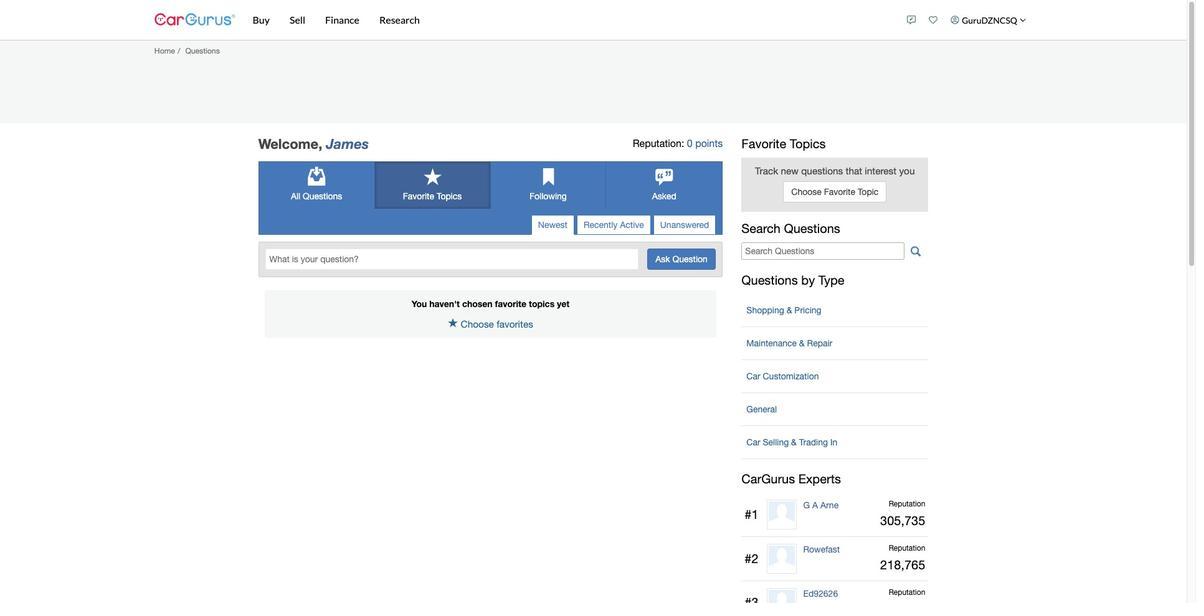 Task type: locate. For each thing, give the bounding box(es) containing it.
& inside shopping & pricing link
[[787, 305, 792, 315]]

choose inside "tab panel"
[[461, 318, 494, 329]]

in
[[830, 438, 837, 447]]

g
[[803, 500, 810, 510]]

favorite topics link
[[375, 162, 490, 209]]

None submit
[[647, 249, 716, 270]]

2 vertical spatial &
[[791, 438, 797, 447]]

0 horizontal spatial favorite
[[403, 191, 434, 201]]

sell button
[[280, 0, 315, 40]]

track
[[755, 165, 778, 176]]

favorite
[[495, 298, 526, 309]]

repair
[[807, 338, 832, 348]]

g a arne
[[803, 500, 839, 510]]

questions
[[185, 46, 220, 55], [303, 191, 342, 201], [784, 221, 840, 235], [742, 273, 798, 287]]

& right the selling
[[791, 438, 797, 447]]

points
[[695, 138, 723, 149]]

0 horizontal spatial topics
[[437, 191, 462, 201]]

car selling & trading in link
[[742, 431, 928, 454]]

trading
[[799, 438, 828, 447]]

choose for choose favorites
[[461, 318, 494, 329]]

&
[[787, 305, 792, 315], [799, 338, 805, 348], [791, 438, 797, 447]]

1 horizontal spatial choose
[[791, 187, 822, 197]]

& left 'pricing'
[[787, 305, 792, 315]]

& left repair
[[799, 338, 805, 348]]

#2
[[745, 551, 759, 565]]

gurudzncsq
[[962, 15, 1017, 25]]

search
[[742, 221, 781, 235]]

home
[[154, 46, 175, 55]]

topics inside favorite topics link
[[437, 191, 462, 201]]

user icon image
[[951, 16, 960, 24]]

favorite inside choose questions to view tab list
[[403, 191, 434, 201]]

recently active
[[584, 220, 644, 230]]

favorite topics inside choose questions to view tab list
[[403, 191, 462, 201]]

questions
[[801, 165, 843, 176]]

2 reputation from the top
[[889, 544, 925, 553]]

0 vertical spatial topics
[[790, 136, 826, 151]]

#1
[[745, 507, 759, 521]]

1 vertical spatial reputation
[[889, 544, 925, 553]]

recently
[[584, 220, 618, 230]]

cargurus
[[742, 472, 795, 486]]

0 horizontal spatial favorite topics
[[403, 191, 462, 201]]

1 vertical spatial &
[[799, 338, 805, 348]]

car left the selling
[[747, 438, 760, 447]]

1 vertical spatial car
[[747, 438, 760, 447]]

chevron down image
[[1020, 17, 1026, 23]]

car for car selling & trading in
[[747, 438, 760, 447]]

all questions link
[[259, 162, 374, 209]]

2 car from the top
[[747, 438, 760, 447]]

unanswered
[[660, 220, 709, 230]]

1 vertical spatial choose
[[461, 318, 494, 329]]

search questions
[[742, 221, 840, 235]]

following
[[530, 191, 567, 201]]

menu bar
[[235, 0, 901, 40]]

2 vertical spatial reputation
[[889, 588, 925, 597]]

1 vertical spatial topics
[[437, 191, 462, 201]]

questions up search questions text field
[[784, 221, 840, 235]]

reputation down 218,765
[[889, 588, 925, 597]]

1 car from the top
[[747, 371, 760, 381]]

& inside maintenance & repair link
[[799, 338, 805, 348]]

reputation for 218,765
[[889, 544, 925, 553]]

car
[[747, 371, 760, 381], [747, 438, 760, 447]]

a
[[812, 500, 818, 510]]

218,765
[[880, 558, 925, 572]]

reputation 305,735
[[880, 500, 925, 528]]

sell
[[290, 14, 305, 26]]

1 reputation from the top
[[889, 500, 925, 509]]

1 horizontal spatial favorite
[[742, 136, 786, 151]]

favorite topics
[[742, 136, 826, 151], [403, 191, 462, 201]]

favorites
[[497, 318, 533, 329]]

you
[[899, 165, 915, 176]]

cargurus logo homepage link link
[[154, 2, 235, 38]]

What is your question? text field
[[266, 249, 639, 270]]

asked link
[[606, 162, 722, 209]]

choose down the chosen
[[461, 318, 494, 329]]

car customization link
[[742, 365, 928, 388]]

cargurus experts
[[742, 472, 841, 486]]

0 vertical spatial car
[[747, 371, 760, 381]]

reputation inside reputation 218,765
[[889, 544, 925, 553]]

topics
[[790, 136, 826, 151], [437, 191, 462, 201]]

0
[[687, 138, 693, 149]]

& for shopping
[[787, 305, 792, 315]]

maintenance
[[747, 338, 797, 348]]

car up 'general'
[[747, 371, 760, 381]]

choose
[[791, 187, 822, 197], [461, 318, 494, 329]]

finance
[[325, 14, 359, 26]]

0 vertical spatial &
[[787, 305, 792, 315]]

type
[[818, 273, 844, 287]]

arne
[[820, 500, 839, 510]]

questions right /
[[185, 46, 220, 55]]

choose down questions
[[791, 187, 822, 197]]

0 points link
[[687, 138, 723, 149]]

2 horizontal spatial favorite
[[824, 187, 855, 197]]

questions right all
[[303, 191, 342, 201]]

reputation inside reputation 305,735
[[889, 500, 925, 509]]

sort questions by tab list
[[531, 215, 716, 235]]

rowefast
[[803, 544, 840, 554]]

reputation
[[889, 500, 925, 509], [889, 544, 925, 553], [889, 588, 925, 597]]

reputation:
[[633, 138, 684, 149]]

choose favorites tab panel
[[265, 290, 717, 338]]

0 vertical spatial reputation
[[889, 500, 925, 509]]

favorite
[[742, 136, 786, 151], [824, 187, 855, 197], [403, 191, 434, 201]]

0 vertical spatial choose
[[791, 187, 822, 197]]

1 horizontal spatial favorite topics
[[742, 136, 826, 151]]

1 vertical spatial favorite topics
[[403, 191, 462, 201]]

reputation up 305,735
[[889, 500, 925, 509]]

questions by type
[[742, 273, 844, 287]]

reputation up 218,765
[[889, 544, 925, 553]]

choose questions to view tab list
[[258, 161, 723, 209]]

reputation 218,765
[[880, 544, 925, 572]]

0 horizontal spatial choose
[[461, 318, 494, 329]]



Task type: describe. For each thing, give the bounding box(es) containing it.
home / questions
[[154, 46, 220, 55]]

experts
[[799, 472, 841, 486]]

general link
[[742, 398, 928, 421]]

Search Questions text field
[[742, 242, 905, 260]]

that
[[846, 165, 862, 176]]

reputation for 305,735
[[889, 500, 925, 509]]

maintenance & repair
[[747, 338, 832, 348]]

/
[[178, 46, 180, 55]]

choose for choose favorite topic
[[791, 187, 822, 197]]

buy
[[253, 14, 270, 26]]

gurudzncsq button
[[944, 2, 1033, 37]]

haven't
[[429, 298, 460, 309]]

research button
[[369, 0, 430, 40]]

3 reputation from the top
[[889, 588, 925, 597]]

choose favorites link
[[448, 318, 533, 329]]

choose favorite topic
[[791, 187, 879, 197]]

choose favorites
[[461, 318, 533, 329]]

newest link
[[531, 215, 574, 235]]

1 horizontal spatial topics
[[790, 136, 826, 151]]

305,735
[[880, 514, 925, 528]]

shopping & pricing link
[[742, 299, 928, 322]]

gurudzncsq menu
[[901, 2, 1033, 37]]

you haven't chosen favorite topics yet
[[412, 298, 570, 309]]

reputation: 0 points
[[633, 138, 723, 149]]

saved cars image
[[929, 16, 938, 24]]

home link
[[154, 46, 175, 55]]

active
[[620, 220, 644, 230]]

menu bar containing buy
[[235, 0, 901, 40]]

car selling & trading in
[[747, 438, 837, 447]]

topics
[[529, 298, 555, 309]]

selling
[[763, 438, 789, 447]]

james
[[326, 136, 369, 152]]

questions inside all questions link
[[303, 191, 342, 201]]

general
[[747, 404, 777, 414]]

questions up the shopping
[[742, 273, 798, 287]]

following link
[[491, 162, 606, 209]]

0 vertical spatial favorite topics
[[742, 136, 826, 151]]

add a car review image
[[907, 16, 916, 24]]

shopping & pricing
[[747, 305, 821, 315]]

topic
[[858, 187, 879, 197]]

all
[[291, 191, 300, 201]]

cargurus logo homepage link image
[[154, 2, 235, 38]]

choose favorite topic link
[[783, 181, 887, 202]]

asked
[[652, 191, 677, 201]]

& for maintenance
[[799, 338, 805, 348]]

unanswered link
[[653, 215, 716, 235]]

welcome,
[[258, 136, 322, 152]]

customization
[[763, 371, 819, 381]]

car customization
[[747, 371, 819, 381]]

chosen
[[462, 298, 493, 309]]

you
[[412, 298, 427, 309]]

by
[[801, 273, 815, 287]]

recently active link
[[577, 215, 651, 235]]

research
[[379, 14, 420, 26]]

ed92626
[[803, 589, 838, 598]]

track new questions that interest you
[[755, 165, 915, 176]]

car for car customization
[[747, 371, 760, 381]]

newest
[[538, 220, 568, 230]]

buy button
[[243, 0, 280, 40]]

all questions
[[291, 191, 342, 201]]

finance button
[[315, 0, 369, 40]]

yet
[[557, 298, 570, 309]]

maintenance & repair link
[[742, 332, 928, 355]]

welcome, james
[[258, 136, 369, 152]]

& inside the car selling & trading in link
[[791, 438, 797, 447]]

new
[[781, 165, 799, 176]]

interest
[[865, 165, 897, 176]]

shopping
[[747, 305, 784, 315]]

pricing
[[795, 305, 821, 315]]



Task type: vqa. For each thing, say whether or not it's contained in the screenshot.
Questions By Type
yes



